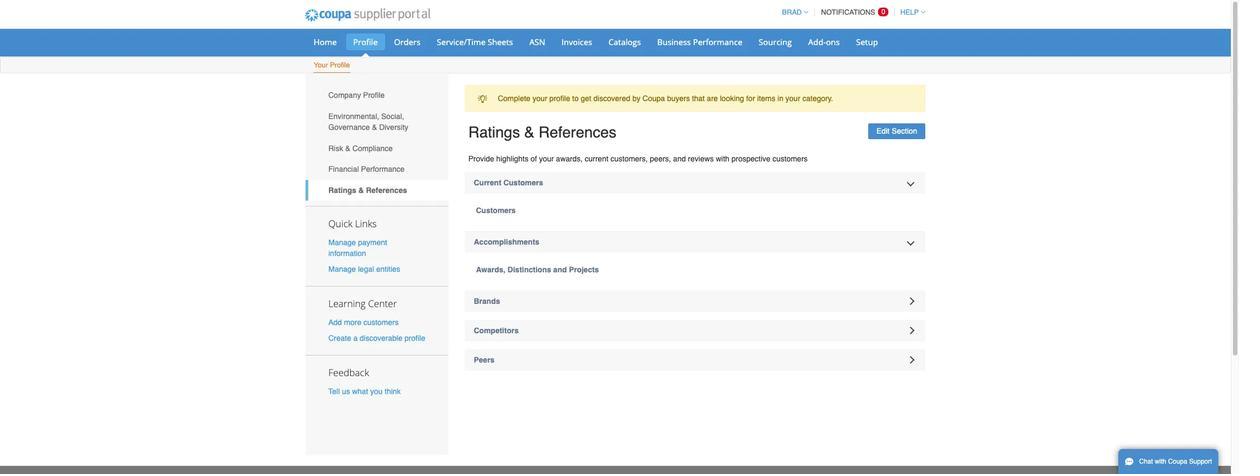 Task type: describe. For each thing, give the bounding box(es) containing it.
coupa inside button
[[1168, 458, 1187, 465]]

for
[[746, 94, 755, 103]]

0 vertical spatial ratings & references
[[468, 124, 616, 141]]

help link
[[895, 8, 925, 16]]

think
[[385, 387, 401, 396]]

notifications
[[821, 8, 875, 16]]

current customers
[[474, 178, 543, 187]]

environmental, social, governance & diversity link
[[306, 106, 448, 138]]

projects
[[569, 265, 599, 274]]

environmental,
[[328, 112, 379, 121]]

payment
[[358, 238, 387, 247]]

brad link
[[777, 8, 808, 16]]

invoices
[[562, 36, 592, 47]]

& right risk
[[345, 144, 350, 153]]

provide highlights of your awards, current customers, peers, and reviews with prospective customers
[[468, 154, 808, 163]]

discoverable
[[360, 334, 402, 343]]

buyers
[[667, 94, 690, 103]]

with inside button
[[1155, 458, 1166, 465]]

by
[[632, 94, 640, 103]]

competitors heading
[[465, 320, 925, 341]]

1 vertical spatial profile
[[405, 334, 425, 343]]

add
[[328, 318, 342, 327]]

0
[[881, 8, 885, 16]]

ratings inside ratings & references link
[[328, 186, 356, 195]]

distinctions
[[508, 265, 551, 274]]

financial performance link
[[306, 159, 448, 180]]

manage for manage legal entities
[[328, 265, 356, 273]]

add-ons link
[[801, 34, 847, 50]]

profile link
[[346, 34, 385, 50]]

help
[[900, 8, 919, 16]]

more
[[344, 318, 361, 327]]

business performance link
[[650, 34, 749, 50]]

your profile link
[[313, 59, 351, 73]]

0 vertical spatial and
[[673, 154, 686, 163]]

setup
[[856, 36, 878, 47]]

risk & compliance
[[328, 144, 393, 153]]

support
[[1189, 458, 1212, 465]]

us
[[342, 387, 350, 396]]

& inside environmental, social, governance & diversity
[[372, 123, 377, 132]]

ratings & references link
[[306, 180, 448, 201]]

asn link
[[522, 34, 552, 50]]

home
[[314, 36, 337, 47]]

awards,
[[556, 154, 583, 163]]

manage for manage payment information
[[328, 238, 356, 247]]

tell
[[328, 387, 340, 396]]

brad
[[782, 8, 802, 16]]

business
[[657, 36, 691, 47]]

financial performance
[[328, 165, 405, 174]]

category.
[[802, 94, 833, 103]]

items
[[757, 94, 775, 103]]

peers button
[[465, 349, 925, 371]]

performance for business performance
[[693, 36, 742, 47]]

create a discoverable profile link
[[328, 334, 425, 343]]

add-
[[808, 36, 826, 47]]

chat with coupa support
[[1139, 458, 1212, 465]]

sourcing
[[759, 36, 792, 47]]

current customers button
[[465, 172, 925, 194]]

orders
[[394, 36, 421, 47]]

competitors
[[474, 326, 519, 335]]

compliance
[[352, 144, 393, 153]]

information
[[328, 249, 366, 257]]

current
[[585, 154, 608, 163]]

environmental, social, governance & diversity
[[328, 112, 408, 132]]

awards, distinctions and projects
[[476, 265, 599, 274]]

learning center
[[328, 297, 397, 310]]

notifications 0
[[821, 8, 885, 16]]

catalogs link
[[601, 34, 648, 50]]

invoices link
[[554, 34, 599, 50]]

current customers heading
[[465, 172, 925, 194]]

links
[[355, 217, 377, 230]]

add more customers
[[328, 318, 399, 327]]

sourcing link
[[752, 34, 799, 50]]

company
[[328, 91, 361, 100]]

complete
[[498, 94, 530, 103]]



Task type: locate. For each thing, give the bounding box(es) containing it.
accomplishments
[[474, 238, 539, 246]]

of
[[531, 154, 537, 163]]

ratings up provide
[[468, 124, 520, 141]]

0 horizontal spatial references
[[366, 186, 407, 195]]

1 vertical spatial coupa
[[1168, 458, 1187, 465]]

manage inside manage payment information
[[328, 238, 356, 247]]

chat with coupa support button
[[1118, 449, 1219, 474]]

2 vertical spatial profile
[[363, 91, 385, 100]]

add-ons
[[808, 36, 840, 47]]

manage legal entities link
[[328, 265, 400, 273]]

with right 'reviews'
[[716, 154, 729, 163]]

1 vertical spatial customers
[[476, 206, 516, 215]]

coupa inside alert
[[643, 94, 665, 103]]

service/time sheets link
[[430, 34, 520, 50]]

navigation
[[777, 2, 925, 23]]

1 manage from the top
[[328, 238, 356, 247]]

ratings
[[468, 124, 520, 141], [328, 186, 356, 195]]

financial
[[328, 165, 359, 174]]

ratings & references down financial performance
[[328, 186, 407, 195]]

customers up discoverable
[[363, 318, 399, 327]]

1 vertical spatial customers
[[363, 318, 399, 327]]

0 vertical spatial customers
[[503, 178, 543, 187]]

ratings & references up of
[[468, 124, 616, 141]]

references up awards,
[[539, 124, 616, 141]]

0 vertical spatial with
[[716, 154, 729, 163]]

0 vertical spatial coupa
[[643, 94, 665, 103]]

quick
[[328, 217, 353, 230]]

0 vertical spatial ratings
[[468, 124, 520, 141]]

0 horizontal spatial performance
[[361, 165, 405, 174]]

1 horizontal spatial references
[[539, 124, 616, 141]]

1 vertical spatial ratings
[[328, 186, 356, 195]]

0 horizontal spatial ratings & references
[[328, 186, 407, 195]]

navigation containing notifications 0
[[777, 2, 925, 23]]

sheets
[[488, 36, 513, 47]]

tell us what you think button
[[328, 386, 401, 397]]

looking
[[720, 94, 744, 103]]

with right chat
[[1155, 458, 1166, 465]]

coupa supplier portal image
[[297, 2, 437, 29]]

0 vertical spatial performance
[[693, 36, 742, 47]]

learning
[[328, 297, 366, 310]]

manage payment information
[[328, 238, 387, 257]]

1 horizontal spatial customers
[[773, 154, 808, 163]]

1 vertical spatial manage
[[328, 265, 356, 273]]

& left diversity
[[372, 123, 377, 132]]

& down financial performance
[[358, 186, 364, 195]]

manage payment information link
[[328, 238, 387, 257]]

& up of
[[524, 124, 534, 141]]

profile up environmental, social, governance & diversity link
[[363, 91, 385, 100]]

profile right discoverable
[[405, 334, 425, 343]]

home link
[[307, 34, 344, 50]]

2 manage from the top
[[328, 265, 356, 273]]

business performance
[[657, 36, 742, 47]]

0 horizontal spatial and
[[553, 265, 567, 274]]

that
[[692, 94, 705, 103]]

1 horizontal spatial and
[[673, 154, 686, 163]]

manage down information
[[328, 265, 356, 273]]

1 vertical spatial and
[[553, 265, 567, 274]]

ratings & references
[[468, 124, 616, 141], [328, 186, 407, 195]]

1 horizontal spatial ratings
[[468, 124, 520, 141]]

0 horizontal spatial with
[[716, 154, 729, 163]]

brands button
[[465, 290, 925, 312]]

profile inside complete your profile to get discovered by coupa buyers that are looking for items in your category. alert
[[549, 94, 570, 103]]

and left projects
[[553, 265, 567, 274]]

competitors button
[[465, 320, 925, 341]]

1 vertical spatial performance
[[361, 165, 405, 174]]

customers right prospective
[[773, 154, 808, 163]]

&
[[372, 123, 377, 132], [524, 124, 534, 141], [345, 144, 350, 153], [358, 186, 364, 195]]

with
[[716, 154, 729, 163], [1155, 458, 1166, 465]]

are
[[707, 94, 718, 103]]

highlights
[[496, 154, 528, 163]]

ratings down financial in the left of the page
[[328, 186, 356, 195]]

performance
[[693, 36, 742, 47], [361, 165, 405, 174]]

create
[[328, 334, 351, 343]]

performance right business
[[693, 36, 742, 47]]

customers
[[503, 178, 543, 187], [476, 206, 516, 215]]

what
[[352, 387, 368, 396]]

0 horizontal spatial ratings
[[328, 186, 356, 195]]

complete your profile to get discovered by coupa buyers that are looking for items in your category. alert
[[465, 85, 925, 112]]

edit section
[[877, 127, 917, 135]]

0 vertical spatial manage
[[328, 238, 356, 247]]

edit
[[877, 127, 890, 135]]

your right complete
[[533, 94, 547, 103]]

performance inside financial performance link
[[361, 165, 405, 174]]

profile right your on the top left of page
[[330, 61, 350, 69]]

0 vertical spatial references
[[539, 124, 616, 141]]

1 horizontal spatial with
[[1155, 458, 1166, 465]]

complete your profile to get discovered by coupa buyers that are looking for items in your category.
[[498, 94, 833, 103]]

1 horizontal spatial ratings & references
[[468, 124, 616, 141]]

catalogs
[[609, 36, 641, 47]]

peers heading
[[465, 349, 925, 371]]

risk
[[328, 144, 343, 153]]

quick links
[[328, 217, 377, 230]]

1 horizontal spatial performance
[[693, 36, 742, 47]]

risk & compliance link
[[306, 138, 448, 159]]

1 horizontal spatial coupa
[[1168, 458, 1187, 465]]

provide
[[468, 154, 494, 163]]

accomplishments button
[[465, 231, 925, 253]]

manage up information
[[328, 238, 356, 247]]

0 vertical spatial profile
[[353, 36, 378, 47]]

setup link
[[849, 34, 885, 50]]

profile for company profile
[[363, 91, 385, 100]]

customers,
[[611, 154, 648, 163]]

prospective
[[732, 154, 770, 163]]

customers inside dropdown button
[[503, 178, 543, 187]]

coupa left support
[[1168, 458, 1187, 465]]

1 vertical spatial profile
[[330, 61, 350, 69]]

profile left the to
[[549, 94, 570, 103]]

feedback
[[328, 366, 369, 379]]

and right peers,
[[673, 154, 686, 163]]

orders link
[[387, 34, 428, 50]]

reviews
[[688, 154, 714, 163]]

customers down of
[[503, 178, 543, 187]]

performance down risk & compliance link
[[361, 165, 405, 174]]

0 horizontal spatial coupa
[[643, 94, 665, 103]]

asn
[[529, 36, 545, 47]]

tell us what you think
[[328, 387, 401, 396]]

customers down current
[[476, 206, 516, 215]]

profile
[[549, 94, 570, 103], [405, 334, 425, 343]]

profile for your profile
[[330, 61, 350, 69]]

0 vertical spatial profile
[[549, 94, 570, 103]]

0 horizontal spatial profile
[[405, 334, 425, 343]]

service/time sheets
[[437, 36, 513, 47]]

performance inside business performance link
[[693, 36, 742, 47]]

add more customers link
[[328, 318, 399, 327]]

performance for financial performance
[[361, 165, 405, 174]]

coupa right by
[[643, 94, 665, 103]]

service/time
[[437, 36, 486, 47]]

current
[[474, 178, 501, 187]]

your
[[533, 94, 547, 103], [786, 94, 800, 103], [539, 154, 554, 163]]

chat
[[1139, 458, 1153, 465]]

and
[[673, 154, 686, 163], [553, 265, 567, 274]]

0 horizontal spatial customers
[[363, 318, 399, 327]]

references
[[539, 124, 616, 141], [366, 186, 407, 195]]

1 vertical spatial ratings & references
[[328, 186, 407, 195]]

your
[[314, 61, 328, 69]]

diversity
[[379, 123, 408, 132]]

your right of
[[539, 154, 554, 163]]

legal
[[358, 265, 374, 273]]

edit section link
[[868, 124, 925, 139]]

discovered
[[593, 94, 630, 103]]

0 vertical spatial customers
[[773, 154, 808, 163]]

accomplishments heading
[[465, 231, 925, 253]]

section
[[892, 127, 917, 135]]

you
[[370, 387, 383, 396]]

profile down coupa supplier portal 'image'
[[353, 36, 378, 47]]

1 vertical spatial with
[[1155, 458, 1166, 465]]

brands
[[474, 297, 500, 306]]

entities
[[376, 265, 400, 273]]

create a discoverable profile
[[328, 334, 425, 343]]

your right in
[[786, 94, 800, 103]]

ons
[[826, 36, 840, 47]]

awards,
[[476, 265, 505, 274]]

to
[[572, 94, 579, 103]]

1 horizontal spatial profile
[[549, 94, 570, 103]]

center
[[368, 297, 397, 310]]

a
[[353, 334, 358, 343]]

governance
[[328, 123, 370, 132]]

references down financial performance link
[[366, 186, 407, 195]]

1 vertical spatial references
[[366, 186, 407, 195]]

brands heading
[[465, 290, 925, 312]]



Task type: vqa. For each thing, say whether or not it's contained in the screenshot.
carbon footprint/ghg emissions heading
no



